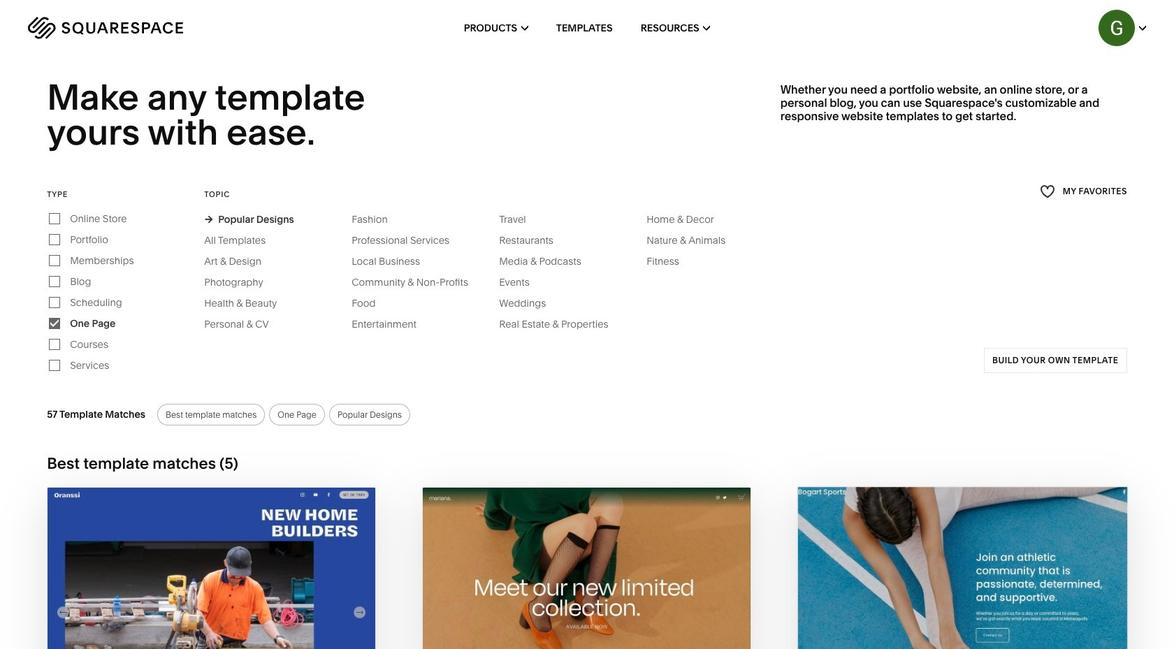 Task type: vqa. For each thing, say whether or not it's contained in the screenshot.
Colton "IMAGE"
no



Task type: describe. For each thing, give the bounding box(es) containing it.
oranssi image
[[48, 488, 376, 650]]

mariana image
[[423, 488, 751, 650]]



Task type: locate. For each thing, give the bounding box(es) containing it.
bogart image
[[797, 487, 1129, 650]]



